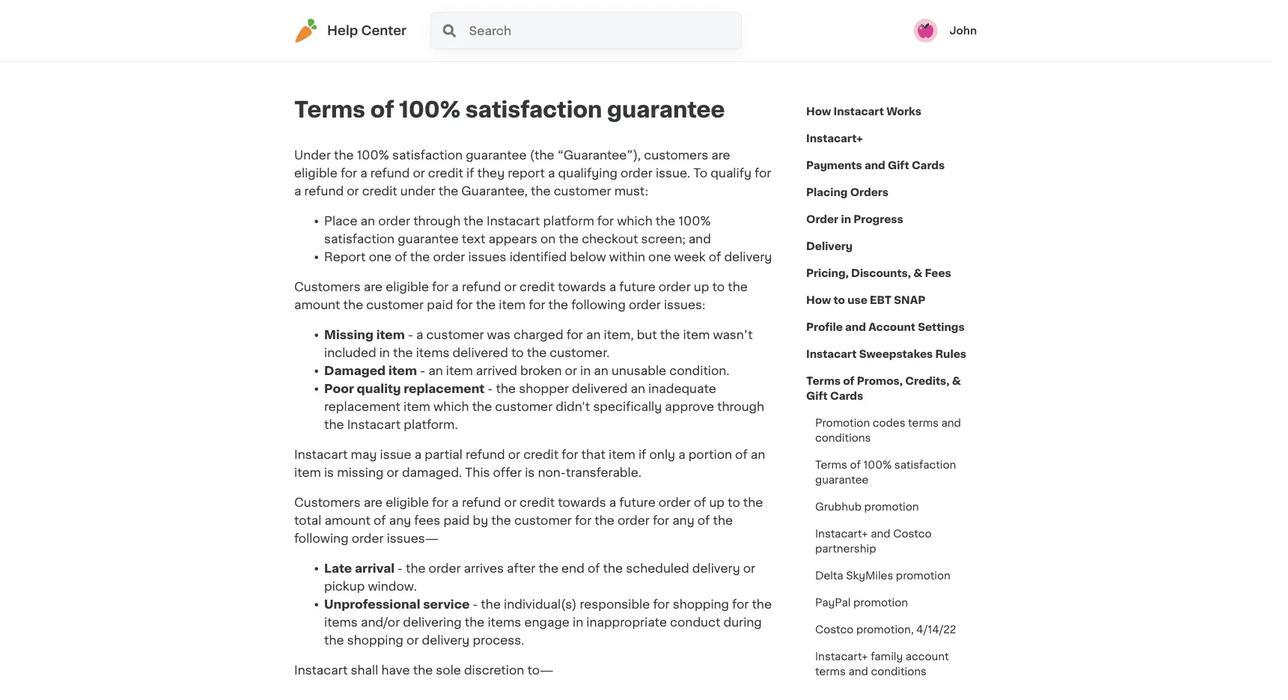 Task type: vqa. For each thing, say whether or not it's contained in the screenshot.
the 'if' inside the Under the 100% satisfaction guarantee (the "Guarantee"), customers are eligible for a refund or credit if they report a qualifying order issue. To qualify for a refund or credit under the Guarantee, the customer must:
yes



Task type: locate. For each thing, give the bounding box(es) containing it.
1 customers from the top
[[294, 281, 361, 293]]

which inside - the shopper delivered an inadequate replacement item which the customer didn't specifically approve through the instacart platform.
[[434, 401, 469, 413]]

any up 'scheduled'
[[673, 515, 695, 527]]

refund inside the instacart may issue a partial refund or credit for that item if only a portion of an item is missing or damaged. this offer is non-transferable.
[[466, 449, 505, 461]]

customers for total
[[294, 497, 361, 509]]

payments and gift cards link
[[807, 152, 945, 179]]

grubhub promotion
[[816, 502, 920, 512]]

terms inside terms of promos, credits, & gift cards
[[807, 376, 841, 387]]

towards
[[558, 281, 606, 293], [558, 497, 606, 509]]

2 horizontal spatial items
[[488, 616, 522, 628]]

0 vertical spatial instacart+
[[807, 133, 864, 144]]

delivery up conduct
[[693, 563, 741, 575]]

instacart left may
[[294, 449, 348, 461]]

1 vertical spatial amount
[[325, 515, 371, 527]]

items up the poor quality replacement
[[416, 347, 450, 359]]

this
[[465, 467, 490, 479]]

customer left was
[[427, 329, 484, 341]]

- for service
[[473, 599, 478, 610]]

credit up under
[[428, 167, 464, 179]]

instacart+ up partnership
[[816, 529, 869, 539]]

1 horizontal spatial if
[[639, 449, 647, 461]]

up
[[694, 281, 710, 293], [710, 497, 725, 509]]

approve
[[665, 401, 715, 413]]

future down within
[[620, 281, 656, 293]]

0 vertical spatial terms
[[909, 418, 939, 428]]

- for arrival
[[398, 563, 403, 575]]

orders
[[851, 187, 889, 198]]

only
[[650, 449, 676, 461]]

amount inside customers are eligible for a refund or credit towards a future order up to the amount the customer paid for the item for the following order issues:
[[294, 299, 340, 311]]

account
[[869, 322, 916, 333]]

terms up promotion
[[807, 376, 841, 387]]

an right place
[[361, 215, 375, 227]]

1 vertical spatial costco
[[816, 625, 854, 635]]

credit for damaged.
[[524, 449, 559, 461]]

amount right total
[[325, 515, 371, 527]]

0 vertical spatial which
[[617, 215, 653, 227]]

4/14/22
[[917, 625, 957, 635]]

if left they
[[467, 167, 475, 179]]

up up issues:
[[694, 281, 710, 293]]

0 horizontal spatial following
[[294, 533, 349, 545]]

to up wasn't
[[713, 281, 725, 293]]

0 vertical spatial up
[[694, 281, 710, 293]]

to—
[[528, 664, 554, 676]]

- up window.
[[398, 563, 403, 575]]

place an order through the instacart platform for which the 100% satisfaction guarantee text appears on the checkout screen; and report one of the order issues identified below within one week of delivery
[[324, 215, 772, 263]]

item inside customers are eligible for a refund or credit towards a future order up to the amount the customer paid for the item for the following order issues:
[[499, 299, 526, 311]]

2 vertical spatial are
[[364, 497, 383, 509]]

terms inside instacart+ family account terms and conditions
[[816, 667, 846, 677]]

through inside place an order through the instacart platform for which the 100% satisfaction guarantee text appears on the checkout screen; and report one of the order issues identified below within one week of delivery
[[414, 215, 461, 227]]

following down total
[[294, 533, 349, 545]]

1 horizontal spatial terms
[[909, 418, 939, 428]]

an right portion
[[751, 449, 766, 461]]

- inside - the individual(s) responsible for shopping for the items and/or delivering the items engage in inappropriate conduct during the shopping or delivery process.
[[473, 599, 478, 610]]

1 vertical spatial conditions
[[871, 667, 927, 677]]

0 vertical spatial paid
[[427, 299, 453, 311]]

Search search field
[[468, 13, 742, 49]]

how
[[807, 106, 832, 117], [807, 295, 832, 306]]

following up item,
[[572, 299, 626, 311]]

terms right codes
[[909, 418, 939, 428]]

credit down non-
[[520, 497, 555, 509]]

an up the poor quality replacement
[[429, 365, 443, 377]]

or inside "customers are eligible for a refund or credit towards a future order of up to the total amount of any fees paid by the customer for the order for any of the following order issues—"
[[505, 497, 517, 509]]

or down the issues
[[505, 281, 517, 293]]

- inside - the shopper delivered an inadequate replacement item which the customer didn't specifically approve through the instacart platform.
[[488, 383, 493, 395]]

customers for the
[[294, 281, 361, 293]]

towards down transferable.
[[558, 497, 606, 509]]

0 horizontal spatial is
[[324, 467, 334, 479]]

in
[[842, 214, 852, 225], [380, 347, 390, 359], [581, 365, 591, 377], [573, 616, 584, 628]]

arrived
[[476, 365, 518, 377]]

future for issues:
[[620, 281, 656, 293]]

in down customer.
[[581, 365, 591, 377]]

are for customers are eligible for a refund or credit towards a future order of up to the total amount of any fees paid by the customer for the order for any of the following order issues—
[[364, 497, 383, 509]]

0 vertical spatial replacement
[[404, 383, 485, 395]]

which inside place an order through the instacart platform for which the 100% satisfaction guarantee text appears on the checkout screen; and report one of the order issues identified below within one week of delivery
[[617, 215, 653, 227]]

credit down the identified
[[520, 281, 555, 293]]

customers inside "customers are eligible for a refund or credit towards a future order of up to the total amount of any fees paid by the customer for the order for any of the following order issues—"
[[294, 497, 361, 509]]

portion
[[689, 449, 733, 461]]

1 vertical spatial up
[[710, 497, 725, 509]]

if inside the instacart may issue a partial refund or credit for that item if only a portion of an item is missing or damaged. this offer is non-transferable.
[[639, 449, 647, 461]]

placing orders link
[[807, 179, 889, 206]]

future down transferable.
[[620, 497, 656, 509]]

0 vertical spatial following
[[572, 299, 626, 311]]

1 horizontal spatial which
[[617, 215, 653, 227]]

instacart inside - the shopper delivered an inadequate replacement item which the customer didn't specifically approve through the instacart platform.
[[347, 419, 401, 431]]

identified
[[510, 251, 567, 263]]

0 vertical spatial delivery
[[725, 251, 772, 263]]

promotion for grubhub promotion
[[865, 502, 920, 512]]

1 horizontal spatial costco
[[894, 529, 932, 539]]

100%
[[399, 99, 461, 121], [357, 149, 389, 161], [679, 215, 711, 227], [864, 460, 892, 470]]

terms for terms of promos, credits, & gift cards link
[[807, 376, 841, 387]]

eligible down under
[[294, 167, 338, 179]]

gift
[[888, 160, 910, 171], [807, 391, 828, 402]]

replacement
[[404, 383, 485, 395], [324, 401, 401, 413]]

1 vertical spatial shopping
[[347, 634, 404, 646]]

0 vertical spatial terms
[[294, 99, 366, 121]]

are down report
[[364, 281, 383, 293]]

credit inside customers are eligible for a refund or credit towards a future order up to the amount the customer paid for the item for the following order issues:
[[520, 281, 555, 293]]

2 vertical spatial instacart+
[[816, 652, 869, 662]]

1 vertical spatial paid
[[444, 515, 470, 527]]

eligible inside customers are eligible for a refund or credit towards a future order up to the amount the customer paid for the item for the following order issues:
[[386, 281, 429, 293]]

0 vertical spatial eligible
[[294, 167, 338, 179]]

terms of 100% satisfaction guarantee link
[[807, 452, 978, 494]]

after
[[507, 563, 536, 575]]

refund up place
[[305, 185, 344, 197]]

order inside - the order arrives after the end of the scheduled delivery or pickup window.
[[429, 563, 461, 575]]

paid
[[427, 299, 453, 311], [444, 515, 470, 527]]

- the individual(s) responsible for shopping for the items and/or delivering the items engage in inappropriate conduct during the shopping or delivery process.
[[324, 599, 772, 646]]

and down promotion,
[[849, 667, 869, 677]]

customers inside customers are eligible for a refund or credit towards a future order up to the amount the customer paid for the item for the following order issues:
[[294, 281, 361, 293]]

1 vertical spatial replacement
[[324, 401, 401, 413]]

conditions down promotion
[[816, 433, 872, 443]]

instacart up may
[[347, 419, 401, 431]]

refund inside "customers are eligible for a refund or credit towards a future order of up to the total amount of any fees paid by the customer for the order for any of the following order issues—"
[[462, 497, 502, 509]]

0 horizontal spatial if
[[467, 167, 475, 179]]

1 horizontal spatial gift
[[888, 160, 910, 171]]

if inside under the 100% satisfaction guarantee (the "guarantee"), customers are eligible for a refund or credit if they report a qualifying order issue. to qualify for a refund or credit under the guarantee, the customer must:
[[467, 167, 475, 179]]

following inside "customers are eligible for a refund or credit towards a future order of up to the total amount of any fees paid by the customer for the order for any of the following order issues—"
[[294, 533, 349, 545]]

guarantee,
[[462, 185, 528, 197]]

instacart+ inside instacart+ and costco partnership
[[816, 529, 869, 539]]

how up instacart+ link
[[807, 106, 832, 117]]

an inside - the shopper delivered an inadequate replacement item which the customer didn't specifically approve through the instacart platform.
[[631, 383, 646, 395]]

0 vertical spatial how
[[807, 106, 832, 117]]

window.
[[368, 581, 417, 593]]

which
[[617, 215, 653, 227], [434, 401, 469, 413]]

0 horizontal spatial gift
[[807, 391, 828, 402]]

0 vertical spatial are
[[712, 149, 731, 161]]

1 vertical spatial eligible
[[386, 281, 429, 293]]

is left non-
[[525, 467, 535, 479]]

2 future from the top
[[620, 497, 656, 509]]

customer down the qualifying
[[554, 185, 612, 197]]

0 vertical spatial customers
[[294, 281, 361, 293]]

non-
[[538, 467, 566, 479]]

0 vertical spatial cards
[[912, 160, 945, 171]]

cards inside 'link'
[[912, 160, 945, 171]]

order up late arrival
[[352, 533, 384, 545]]

customer down non-
[[515, 515, 572, 527]]

item down issues:
[[683, 329, 710, 341]]

shall
[[351, 664, 379, 676]]

are up the qualify
[[712, 149, 731, 161]]

instacart+ inside instacart+ family account terms and conditions
[[816, 652, 869, 662]]

arrives
[[464, 563, 504, 575]]

guarantee up they
[[466, 149, 527, 161]]

are inside customers are eligible for a refund or credit towards a future order up to the amount the customer paid for the item for the following order issues:
[[364, 281, 383, 293]]

1 vertical spatial delivered
[[572, 383, 628, 395]]

terms of 100% satisfaction guarantee up (the
[[294, 99, 725, 121]]

towards inside "customers are eligible for a refund or credit towards a future order of up to the total amount of any fees paid by the customer for the order for any of the following order issues—"
[[558, 497, 606, 509]]

and inside place an order through the instacart platform for which the 100% satisfaction guarantee text appears on the checkout screen; and report one of the order issues identified below within one week of delivery
[[689, 233, 711, 245]]

to left the use at the top of page
[[834, 295, 846, 306]]

1 horizontal spatial any
[[673, 515, 695, 527]]

scheduled
[[626, 563, 690, 575]]

if left only
[[639, 449, 647, 461]]

item left arrived
[[446, 365, 473, 377]]

1 one from the left
[[369, 251, 392, 263]]

checkout
[[582, 233, 639, 245]]

0 vertical spatial promotion
[[865, 502, 920, 512]]

instacart+ for instacart+
[[807, 133, 864, 144]]

0 vertical spatial future
[[620, 281, 656, 293]]

eligible up missing item at top
[[386, 281, 429, 293]]

1 horizontal spatial is
[[525, 467, 535, 479]]

guarantee left text
[[398, 233, 459, 245]]

1 vertical spatial following
[[294, 533, 349, 545]]

delta skymiles promotion
[[816, 571, 951, 581]]

1 horizontal spatial delivered
[[572, 383, 628, 395]]

within
[[610, 251, 646, 263]]

0 vertical spatial delivered
[[453, 347, 509, 359]]

eligible inside under the 100% satisfaction guarantee (the "guarantee"), customers are eligible for a refund or credit if they report a qualifying order issue. to qualify for a refund or credit under the guarantee, the customer must:
[[294, 167, 338, 179]]

1 vertical spatial cards
[[831, 391, 864, 402]]

gift up orders
[[888, 160, 910, 171]]

towards inside customers are eligible for a refund or credit towards a future order up to the amount the customer paid for the item for the following order issues:
[[558, 281, 606, 293]]

1 horizontal spatial one
[[649, 251, 672, 263]]

order up but
[[629, 299, 661, 311]]

family
[[871, 652, 904, 662]]

2 towards from the top
[[558, 497, 606, 509]]

0 vertical spatial conditions
[[816, 433, 872, 443]]

total
[[294, 515, 322, 527]]

any up issues—
[[389, 515, 411, 527]]

delivered inside - the shopper delivered an inadequate replacement item which the customer didn't specifically approve through the instacart platform.
[[572, 383, 628, 395]]

instacart up instacart+ link
[[834, 106, 885, 117]]

an
[[361, 215, 375, 227], [586, 329, 601, 341], [429, 365, 443, 377], [594, 365, 609, 377], [631, 383, 646, 395], [751, 449, 766, 461]]

0 horizontal spatial replacement
[[324, 401, 401, 413]]

which for checkout
[[617, 215, 653, 227]]

conditions inside instacart+ family account terms and conditions
[[871, 667, 927, 677]]

conditions inside promotion codes terms and conditions
[[816, 433, 872, 443]]

customer
[[554, 185, 612, 197], [366, 299, 424, 311], [427, 329, 484, 341], [495, 401, 553, 413], [515, 515, 572, 527]]

which up platform.
[[434, 401, 469, 413]]

1 vertical spatial customers
[[294, 497, 361, 509]]

and up orders
[[865, 160, 886, 171]]

1 vertical spatial terms
[[807, 376, 841, 387]]

refund inside customers are eligible for a refund or credit towards a future order up to the amount the customer paid for the item for the following order issues:
[[462, 281, 502, 293]]

of inside the instacart may issue a partial refund or credit for that item if only a portion of an item is missing or damaged. this offer is non-transferable.
[[736, 449, 748, 461]]

satisfaction inside under the 100% satisfaction guarantee (the "guarantee"), customers are eligible for a refund or credit if they report a qualifying order issue. to qualify for a refund or credit under the guarantee, the customer must:
[[392, 149, 463, 161]]

place
[[324, 215, 358, 227]]

0 vertical spatial &
[[914, 268, 923, 279]]

paid inside customers are eligible for a refund or credit towards a future order up to the amount the customer paid for the item for the following order issues:
[[427, 299, 453, 311]]

items up process.
[[488, 616, 522, 628]]

of inside terms of promos, credits, & gift cards
[[844, 376, 855, 387]]

item up the poor quality replacement
[[389, 365, 417, 377]]

in right engage
[[573, 616, 584, 628]]

0 vertical spatial through
[[414, 215, 461, 227]]

terms inside 'link'
[[816, 460, 848, 470]]

report
[[508, 167, 545, 179]]

instacart image
[[294, 19, 318, 43]]

promotion
[[816, 418, 871, 428]]

instacart down profile
[[807, 349, 857, 360]]

and inside 'link'
[[865, 160, 886, 171]]

up down portion
[[710, 497, 725, 509]]

instacart sweepstakes rules
[[807, 349, 967, 360]]

promotion codes terms and conditions link
[[807, 410, 978, 452]]

item inside - the shopper delivered an inadequate replacement item which the customer didn't specifically approve through the instacart platform.
[[404, 401, 431, 413]]

and down the use at the top of page
[[846, 322, 867, 333]]

appears
[[489, 233, 538, 245]]

promotion down terms of 100% satisfaction guarantee 'link'
[[865, 502, 920, 512]]

credit for item
[[520, 281, 555, 293]]

1 vertical spatial are
[[364, 281, 383, 293]]

1 future from the top
[[620, 281, 656, 293]]

shopping down the and/or
[[347, 634, 404, 646]]

john
[[950, 25, 978, 36]]

any
[[389, 515, 411, 527], [673, 515, 695, 527]]

satisfaction up report
[[324, 233, 395, 245]]

0 horizontal spatial any
[[389, 515, 411, 527]]

customers are eligible for a refund or credit towards a future order up to the amount the customer paid for the item for the following order issues:
[[294, 281, 748, 311]]

1 towards from the top
[[558, 281, 606, 293]]

2 how from the top
[[807, 295, 832, 306]]

amount
[[294, 299, 340, 311], [325, 515, 371, 527]]

0 vertical spatial towards
[[558, 281, 606, 293]]

delivery inside place an order through the instacart platform for which the 100% satisfaction guarantee text appears on the checkout screen; and report one of the order issues identified below within one week of delivery
[[725, 251, 772, 263]]

1 any from the left
[[389, 515, 411, 527]]

are down missing
[[364, 497, 383, 509]]

specifically
[[594, 401, 662, 413]]

placing orders
[[807, 187, 889, 198]]

or
[[413, 167, 425, 179], [347, 185, 359, 197], [505, 281, 517, 293], [565, 365, 578, 377], [508, 449, 521, 461], [387, 467, 399, 479], [505, 497, 517, 509], [744, 563, 756, 575], [407, 634, 419, 646]]

costco down paypal
[[816, 625, 854, 635]]

for inside - a customer was charged for an item, but the item wasn't included in the items delivered to the customer.
[[567, 329, 583, 341]]

0 vertical spatial amount
[[294, 299, 340, 311]]

are inside "customers are eligible for a refund or credit towards a future order of up to the total amount of any fees paid by the customer for the order for any of the following order issues—"
[[364, 497, 383, 509]]

pricing, discounts, & fees link
[[807, 260, 952, 287]]

late arrival
[[324, 563, 398, 575]]

terms up under
[[294, 99, 366, 121]]

item right missing
[[377, 329, 405, 341]]

costco
[[894, 529, 932, 539], [816, 625, 854, 635]]

order in progress link
[[807, 206, 904, 233]]

terms up grubhub
[[816, 460, 848, 470]]

1 is from the left
[[324, 467, 334, 479]]

1 vertical spatial terms of 100% satisfaction guarantee
[[816, 460, 957, 485]]

charged
[[514, 329, 564, 341]]

item up total
[[294, 467, 321, 479]]

1 vertical spatial gift
[[807, 391, 828, 402]]

eligible inside "customers are eligible for a refund or credit towards a future order of up to the total amount of any fees paid by the customer for the order for any of the following order issues—"
[[386, 497, 429, 509]]

& down rules
[[953, 376, 962, 387]]

or inside - the order arrives after the end of the scheduled delivery or pickup window.
[[744, 563, 756, 575]]

0 horizontal spatial terms
[[816, 667, 846, 677]]

1 vertical spatial if
[[639, 449, 647, 461]]

or up under
[[413, 167, 425, 179]]

amount up missing
[[294, 299, 340, 311]]

promotion down "instacart+ and costco partnership" link on the bottom right of page
[[896, 571, 951, 581]]

2 customers from the top
[[294, 497, 361, 509]]

1 vertical spatial &
[[953, 376, 962, 387]]

costco promotion, 4/14/22
[[816, 625, 957, 635]]

0 vertical spatial costco
[[894, 529, 932, 539]]

may
[[351, 449, 377, 461]]

week
[[675, 251, 706, 263]]

1 horizontal spatial terms of 100% satisfaction guarantee
[[816, 460, 957, 485]]

instacart+ for instacart+ and costco partnership
[[816, 529, 869, 539]]

through down under
[[414, 215, 461, 227]]

issue
[[380, 449, 412, 461]]

promotion,
[[857, 625, 914, 635]]

1 vertical spatial terms
[[816, 667, 846, 677]]

future inside customers are eligible for a refund or credit towards a future order up to the amount the customer paid for the item for the following order issues:
[[620, 281, 656, 293]]

1 vertical spatial future
[[620, 497, 656, 509]]

delivery down delivering
[[422, 634, 470, 646]]

qualify
[[711, 167, 752, 179]]

grubhub promotion link
[[807, 494, 929, 521]]

0 horizontal spatial one
[[369, 251, 392, 263]]

refund up by
[[462, 497, 502, 509]]

terms down paypal
[[816, 667, 846, 677]]

following
[[572, 299, 626, 311], [294, 533, 349, 545]]

0 vertical spatial shopping
[[673, 599, 730, 610]]

0 vertical spatial if
[[467, 167, 475, 179]]

0 vertical spatial gift
[[888, 160, 910, 171]]

cards down works
[[912, 160, 945, 171]]

2 is from the left
[[525, 467, 535, 479]]

fees
[[925, 268, 952, 279]]

help center
[[327, 24, 407, 37]]

are inside under the 100% satisfaction guarantee (the "guarantee"), customers are eligible for a refund or credit if they report a qualifying order issue. to qualify for a refund or credit under the guarantee, the customer must:
[[712, 149, 731, 161]]

1 horizontal spatial items
[[416, 347, 450, 359]]

terms
[[294, 99, 366, 121], [807, 376, 841, 387], [816, 460, 848, 470]]

replacement inside - the shopper delivered an inadequate replacement item which the customer didn't specifically approve through the instacart platform.
[[324, 401, 401, 413]]

1 vertical spatial instacart+
[[816, 529, 869, 539]]

1 vertical spatial which
[[434, 401, 469, 413]]

cards up promotion
[[831, 391, 864, 402]]

2 vertical spatial delivery
[[422, 634, 470, 646]]

1 vertical spatial how
[[807, 295, 832, 306]]

delivery right week
[[725, 251, 772, 263]]

1 horizontal spatial through
[[718, 401, 765, 413]]

is left missing
[[324, 467, 334, 479]]

satisfaction down promotion codes terms and conditions link
[[895, 460, 957, 470]]

issues:
[[664, 299, 706, 311]]

- inside - the order arrives after the end of the scheduled delivery or pickup window.
[[398, 563, 403, 575]]

instacart
[[834, 106, 885, 117], [487, 215, 540, 227], [807, 349, 857, 360], [347, 419, 401, 431], [294, 449, 348, 461], [294, 664, 348, 676]]

0 horizontal spatial &
[[914, 268, 923, 279]]

an down unusable
[[631, 383, 646, 395]]

0 horizontal spatial delivered
[[453, 347, 509, 359]]

1 vertical spatial delivery
[[693, 563, 741, 575]]

future inside "customers are eligible for a refund or credit towards a future order of up to the total amount of any fees paid by the customer for the order for any of the following order issues—"
[[620, 497, 656, 509]]

0 vertical spatial terms of 100% satisfaction guarantee
[[294, 99, 725, 121]]

guarantee inside place an order through the instacart platform for which the 100% satisfaction guarantee text appears on the checkout screen; and report one of the order issues identified below within one week of delivery
[[398, 233, 459, 245]]

how inside "link"
[[807, 295, 832, 306]]

to up damaged item - an item arrived broken or in an unusable condition.
[[512, 347, 524, 359]]

0 horizontal spatial through
[[414, 215, 461, 227]]

delivered up didn't
[[572, 383, 628, 395]]

2 vertical spatial terms
[[816, 460, 848, 470]]

guarantee inside under the 100% satisfaction guarantee (the "guarantee"), customers are eligible for a refund or credit if they report a qualifying order issue. to qualify for a refund or credit under the guarantee, the customer must:
[[466, 149, 527, 161]]

for inside the instacart may issue a partial refund or credit for that item if only a portion of an item is missing or damaged. this offer is non-transferable.
[[562, 449, 579, 461]]

1 horizontal spatial &
[[953, 376, 962, 387]]

0 horizontal spatial cards
[[831, 391, 864, 402]]

100% inside place an order through the instacart platform for which the 100% satisfaction guarantee text appears on the checkout screen; and report one of the order issues identified below within one week of delivery
[[679, 215, 711, 227]]

refund up this
[[466, 449, 505, 461]]

delivery inside - the individual(s) responsible for shopping for the items and/or delivering the items engage in inappropriate conduct during the shopping or delivery process.
[[422, 634, 470, 646]]

customer up missing item at top
[[366, 299, 424, 311]]

user avatar image
[[914, 19, 938, 43]]

1 vertical spatial promotion
[[896, 571, 951, 581]]

1 horizontal spatial following
[[572, 299, 626, 311]]

items down unprofessional
[[324, 616, 358, 628]]

1 horizontal spatial shopping
[[673, 599, 730, 610]]

in down missing item at top
[[380, 347, 390, 359]]

is
[[324, 467, 334, 479], [525, 467, 535, 479]]

and down credits,
[[942, 418, 962, 428]]

costco promotion, 4/14/22 link
[[807, 616, 966, 643]]

which down must:
[[617, 215, 653, 227]]

instacart inside place an order through the instacart platform for which the 100% satisfaction guarantee text appears on the checkout screen; and report one of the order issues identified below within one week of delivery
[[487, 215, 540, 227]]

1 how from the top
[[807, 106, 832, 117]]

1 vertical spatial through
[[718, 401, 765, 413]]

2 vertical spatial promotion
[[854, 598, 909, 608]]

customer inside "customers are eligible for a refund or credit towards a future order of up to the total amount of any fees paid by the customer for the order for any of the following order issues—"
[[515, 515, 572, 527]]

one
[[369, 251, 392, 263], [649, 251, 672, 263]]

2 one from the left
[[649, 251, 672, 263]]

one down screen; on the top right of page
[[649, 251, 672, 263]]

& left fees
[[914, 268, 923, 279]]

promotion down delta skymiles promotion
[[854, 598, 909, 608]]

0 horizontal spatial costco
[[816, 625, 854, 635]]

instacart may issue a partial refund or credit for that item if only a portion of an item is missing or damaged. this offer is non-transferable.
[[294, 449, 766, 479]]

credit inside "customers are eligible for a refund or credit towards a future order of up to the total amount of any fees paid by the customer for the order for any of the following order issues—"
[[520, 497, 555, 509]]

conditions
[[816, 433, 872, 443], [871, 667, 927, 677]]

cards inside terms of promos, credits, & gift cards
[[831, 391, 864, 402]]

use
[[848, 295, 868, 306]]

credit inside the instacart may issue a partial refund or credit for that item if only a portion of an item is missing or damaged. this offer is non-transferable.
[[524, 449, 559, 461]]

1 horizontal spatial cards
[[912, 160, 945, 171]]

instacart inside how instacart works link
[[834, 106, 885, 117]]

eligible for customers are eligible for a refund or credit towards a future order of up to the total amount of any fees paid by the customer for the order for any of the following order issues—
[[386, 497, 429, 509]]

0 horizontal spatial which
[[434, 401, 469, 413]]

and up week
[[689, 233, 711, 245]]

2 vertical spatial eligible
[[386, 497, 429, 509]]

1 vertical spatial towards
[[558, 497, 606, 509]]



Task type: describe. For each thing, give the bounding box(es) containing it.
have
[[382, 664, 410, 676]]

0 horizontal spatial terms of 100% satisfaction guarantee
[[294, 99, 725, 121]]

skymiles
[[847, 571, 894, 581]]

credit for paid
[[520, 497, 555, 509]]

paypal promotion
[[816, 598, 909, 608]]

- a customer was charged for an item, but the item wasn't included in the items delivered to the customer.
[[324, 329, 753, 359]]

pickup
[[324, 581, 365, 593]]

qualifying
[[558, 167, 618, 179]]

and inside instacart+ and costco partnership
[[871, 529, 891, 539]]

for inside place an order through the instacart platform for which the 100% satisfaction guarantee text appears on the checkout screen; and report one of the order issues identified below within one week of delivery
[[598, 215, 614, 227]]

order up 'scheduled'
[[618, 515, 650, 527]]

and inside instacart+ family account terms and conditions
[[849, 667, 869, 677]]

up inside "customers are eligible for a refund or credit towards a future order of up to the total amount of any fees paid by the customer for the order for any of the following order issues—"
[[710, 497, 725, 509]]

paid inside "customers are eligible for a refund or credit towards a future order of up to the total amount of any fees paid by the customer for the order for any of the following order issues—"
[[444, 515, 470, 527]]

to inside "customers are eligible for a refund or credit towards a future order of up to the total amount of any fees paid by the customer for the order for any of the following order issues—"
[[728, 497, 741, 509]]

through inside - the shopper delivered an inadequate replacement item which the customer didn't specifically approve through the instacart platform.
[[718, 401, 765, 413]]

but
[[637, 329, 657, 341]]

future for the
[[620, 497, 656, 509]]

- up the poor quality replacement
[[420, 365, 426, 377]]

delivery link
[[807, 233, 853, 260]]

and inside promotion codes terms and conditions
[[942, 418, 962, 428]]

terms of promos, credits, & gift cards link
[[807, 368, 978, 410]]

responsible
[[580, 599, 650, 610]]

text
[[462, 233, 486, 245]]

promotion for paypal promotion
[[854, 598, 909, 608]]

"guarantee"),
[[558, 149, 641, 161]]

partial
[[425, 449, 463, 461]]

order down text
[[433, 251, 465, 263]]

0 horizontal spatial items
[[324, 616, 358, 628]]

works
[[887, 106, 922, 117]]

refund for missing
[[466, 449, 505, 461]]

of inside terms of 100% satisfaction guarantee
[[851, 460, 861, 470]]

under
[[294, 149, 331, 161]]

unprofessional
[[324, 599, 421, 610]]

how for how to use ebt snap
[[807, 295, 832, 306]]

satisfaction inside place an order through the instacart platform for which the 100% satisfaction guarantee text appears on the checkout screen; and report one of the order issues identified below within one week of delivery
[[324, 233, 395, 245]]

of inside - the order arrives after the end of the scheduled delivery or pickup window.
[[588, 563, 600, 575]]

- the order arrives after the end of the scheduled delivery or pickup window.
[[324, 563, 756, 593]]

damaged.
[[402, 467, 462, 479]]

report
[[324, 251, 366, 263]]

eligible for customers are eligible for a refund or credit towards a future order up to the amount the customer paid for the item for the following order issues:
[[386, 281, 429, 293]]

refund for any
[[462, 497, 502, 509]]

order inside under the 100% satisfaction guarantee (the "guarantee"), customers are eligible for a refund or credit if they report a qualifying order issue. to qualify for a refund or credit under the guarantee, the customer must:
[[621, 167, 653, 179]]

they
[[478, 167, 505, 179]]

unprofessional service
[[324, 599, 473, 610]]

to inside customers are eligible for a refund or credit towards a future order up to the amount the customer paid for the item for the following order issues:
[[713, 281, 725, 293]]

below
[[570, 251, 606, 263]]

0 horizontal spatial shopping
[[347, 634, 404, 646]]

up inside customers are eligible for a refund or credit towards a future order up to the amount the customer paid for the item for the following order issues:
[[694, 281, 710, 293]]

offer
[[493, 467, 522, 479]]

must:
[[615, 185, 649, 197]]

grubhub
[[816, 502, 862, 512]]

customer inside customers are eligible for a refund or credit towards a future order up to the amount the customer paid for the item for the following order issues:
[[366, 299, 424, 311]]

didn't
[[556, 401, 590, 413]]

issue.
[[656, 167, 691, 179]]

rules
[[936, 349, 967, 360]]

item up transferable.
[[609, 449, 636, 461]]

gift inside 'link'
[[888, 160, 910, 171]]

delivery
[[807, 241, 853, 252]]

center
[[361, 24, 407, 37]]

(the
[[530, 149, 555, 161]]

item inside - a customer was charged for an item, but the item wasn't included in the items delivered to the customer.
[[683, 329, 710, 341]]

conduct
[[670, 616, 721, 628]]

instacart+ and costco partnership
[[816, 529, 932, 554]]

sole
[[436, 664, 461, 676]]

how to use ebt snap link
[[807, 287, 926, 314]]

order up issues:
[[659, 281, 691, 293]]

order
[[807, 214, 839, 225]]

2 any from the left
[[673, 515, 695, 527]]

- for item
[[408, 329, 413, 341]]

issues
[[469, 251, 507, 263]]

an down customer.
[[594, 365, 609, 377]]

how instacart works
[[807, 106, 922, 117]]

codes
[[873, 418, 906, 428]]

delivered inside - a customer was charged for an item, but the item wasn't included in the items delivered to the customer.
[[453, 347, 509, 359]]

delivery inside - the order arrives after the end of the scheduled delivery or pickup window.
[[693, 563, 741, 575]]

terms for terms of 100% satisfaction guarantee 'link'
[[816, 460, 848, 470]]

that
[[582, 449, 606, 461]]

towards for customer
[[558, 497, 606, 509]]

100% inside terms of 100% satisfaction guarantee 'link'
[[864, 460, 892, 470]]

poor
[[324, 383, 354, 395]]

guarantee inside 'link'
[[816, 475, 869, 485]]

to inside how to use ebt snap "link"
[[834, 295, 846, 306]]

instacart+ link
[[807, 125, 864, 152]]

damaged
[[324, 365, 386, 377]]

paypal
[[816, 598, 851, 608]]

order down only
[[659, 497, 691, 509]]

customer inside under the 100% satisfaction guarantee (the "guarantee"), customers are eligible for a refund or credit if they report a qualifying order issue. to qualify for a refund or credit under the guarantee, the customer must:
[[554, 185, 612, 197]]

order in progress
[[807, 214, 904, 225]]

gift inside terms of promos, credits, & gift cards
[[807, 391, 828, 402]]

terms of promos, credits, & gift cards
[[807, 376, 962, 402]]

order down under
[[378, 215, 411, 227]]

an inside place an order through the instacart platform for which the 100% satisfaction guarantee text appears on the checkout screen; and report one of the order issues identified below within one week of delivery
[[361, 215, 375, 227]]

discounts,
[[852, 268, 912, 279]]

- for quality
[[488, 383, 493, 395]]

during
[[724, 616, 762, 628]]

instacart shall have the sole discretion to—
[[294, 664, 557, 676]]

missing
[[324, 329, 374, 341]]

placing
[[807, 187, 848, 198]]

in right order at the top of page
[[842, 214, 852, 225]]

instacart+ family account terms and conditions link
[[807, 643, 978, 685]]

- the shopper delivered an inadequate replacement item which the customer didn't specifically approve through the instacart platform.
[[324, 383, 765, 431]]

or down issue
[[387, 467, 399, 479]]

or inside customers are eligible for a refund or credit towards a future order up to the amount the customer paid for the item for the following order issues:
[[505, 281, 517, 293]]

a inside - a customer was charged for an item, but the item wasn't included in the items delivered to the customer.
[[417, 329, 424, 341]]

are for customers are eligible for a refund or credit towards a future order up to the amount the customer paid for the item for the following order issues:
[[364, 281, 383, 293]]

fees
[[414, 515, 441, 527]]

credit left under
[[362, 185, 398, 197]]

or down customer.
[[565, 365, 578, 377]]

which for platform.
[[434, 401, 469, 413]]

profile and account settings link
[[807, 314, 965, 341]]

quality
[[357, 383, 401, 395]]

delivering
[[403, 616, 462, 628]]

in inside - a customer was charged for an item, but the item wasn't included in the items delivered to the customer.
[[380, 347, 390, 359]]

how instacart works link
[[807, 98, 922, 125]]

items inside - a customer was charged for an item, but the item wasn't included in the items delivered to the customer.
[[416, 347, 450, 359]]

inappropriate
[[587, 616, 667, 628]]

how for how instacart works
[[807, 106, 832, 117]]

amount inside "customers are eligible for a refund or credit towards a future order of up to the total amount of any fees paid by the customer for the order for any of the following order issues—"
[[325, 515, 371, 527]]

profile
[[807, 322, 843, 333]]

was
[[487, 329, 511, 341]]

by
[[473, 515, 489, 527]]

towards for following
[[558, 281, 606, 293]]

inadequate
[[649, 383, 717, 395]]

an inside the instacart may issue a partial refund or credit for that item if only a portion of an item is missing or damaged. this offer is non-transferable.
[[751, 449, 766, 461]]

arrival
[[355, 563, 395, 575]]

broken
[[521, 365, 562, 377]]

instacart+ family account terms and conditions
[[816, 652, 950, 677]]

customer inside - the shopper delivered an inadequate replacement item which the customer didn't specifically approve through the instacart platform.
[[495, 401, 553, 413]]

instacart inside instacart sweepstakes rules link
[[807, 349, 857, 360]]

100% inside under the 100% satisfaction guarantee (the "guarantee"), customers are eligible for a refund or credit if they report a qualifying order issue. to qualify for a refund or credit under the guarantee, the customer must:
[[357, 149, 389, 161]]

or up 'offer'
[[508, 449, 521, 461]]

& inside terms of promos, credits, & gift cards
[[953, 376, 962, 387]]

an inside - a customer was charged for an item, but the item wasn't included in the items delivered to the customer.
[[586, 329, 601, 341]]

following inside customers are eligible for a refund or credit towards a future order up to the amount the customer paid for the item for the following order issues:
[[572, 299, 626, 311]]

terms of 100% satisfaction guarantee inside 'link'
[[816, 460, 957, 485]]

costco inside instacart+ and costco partnership
[[894, 529, 932, 539]]

account
[[906, 652, 950, 662]]

instacart inside the instacart may issue a partial refund or credit for that item if only a portion of an item is missing or damaged. this offer is non-transferable.
[[294, 449, 348, 461]]

to inside - a customer was charged for an item, but the item wasn't included in the items delivered to the customer.
[[512, 347, 524, 359]]

or up place
[[347, 185, 359, 197]]

terms inside promotion codes terms and conditions
[[909, 418, 939, 428]]

customers
[[644, 149, 709, 161]]

screen;
[[642, 233, 686, 245]]

paypal promotion link
[[807, 590, 918, 616]]

in inside - the individual(s) responsible for shopping for the items and/or delivering the items engage in inappropriate conduct during the shopping or delivery process.
[[573, 616, 584, 628]]

customer inside - a customer was charged for an item, but the item wasn't included in the items delivered to the customer.
[[427, 329, 484, 341]]

satisfaction up (the
[[466, 99, 603, 121]]

under
[[401, 185, 436, 197]]

refund up under
[[371, 167, 410, 179]]

wasn't
[[713, 329, 753, 341]]

or inside - the individual(s) responsible for shopping for the items and/or delivering the items engage in inappropriate conduct during the shopping or delivery process.
[[407, 634, 419, 646]]

to
[[694, 167, 708, 179]]

progress
[[854, 214, 904, 225]]

engage
[[525, 616, 570, 628]]

guarantee up customers
[[608, 99, 725, 121]]

satisfaction inside terms of 100% satisfaction guarantee 'link'
[[895, 460, 957, 470]]

instacart left "shall"
[[294, 664, 348, 676]]

damaged item - an item arrived broken or in an unusable condition.
[[324, 365, 745, 377]]

1 horizontal spatial replacement
[[404, 383, 485, 395]]

instacart+ for instacart+ family account terms and conditions
[[816, 652, 869, 662]]

refund for for
[[462, 281, 502, 293]]



